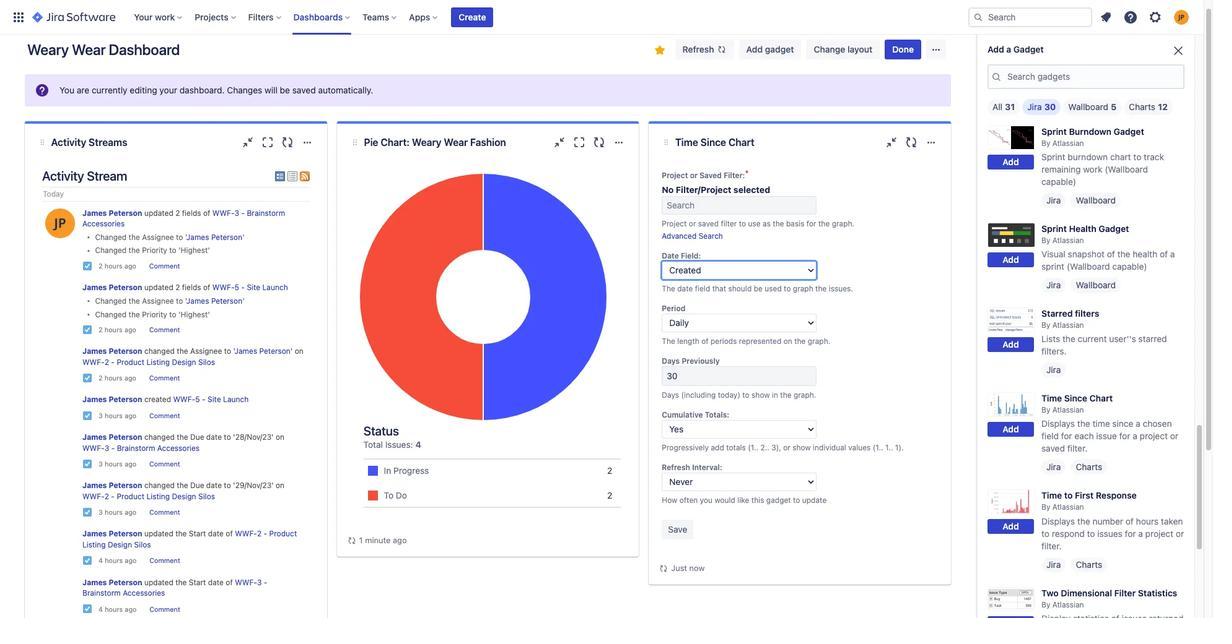 Task type: describe. For each thing, give the bounding box(es) containing it.
appswitcher icon image
[[11, 10, 26, 24]]

snapshot
[[1068, 249, 1105, 260]]

peterson inside james peterson changed the due date to '28/nov/23' on wwf-3 - brainstorm accessories
[[109, 433, 142, 442]]

product inside james peterson changed the assignee to ' james peterson ' on wwf-2 - product listing design silos
[[117, 358, 144, 367]]

filters
[[248, 11, 274, 22]]

help image
[[1123, 10, 1138, 24]]

progress
[[393, 466, 429, 476]]

taken
[[1161, 517, 1183, 527]]

charts for chart
[[1076, 463, 1102, 473]]

assignee inside james peterson changed the assignee to ' james peterson ' on wwf-2 - product listing design silos
[[190, 347, 222, 356]]

response
[[1096, 491, 1137, 502]]

design inside james peterson changed the due date to '29/nov/23' on wwf-2 - product listing design silos
[[172, 492, 196, 502]]

jira for resolution time
[[1046, 98, 1061, 108]]

silos inside wwf-2 - product listing design silos
[[134, 541, 151, 550]]

due for wwf-3 - brainstorm accessories
[[190, 433, 204, 442]]

(wallboard inside sprint burndown gadget by atlassian sprint burndown chart to track remaining work (wallboard capable)
[[1105, 164, 1148, 175]]

peterson inside james peterson changed the due date to '29/nov/23' on wwf-2 - product listing design silos
[[109, 482, 142, 491]]

accessories for wwf-3 - brainstorm accessories
[[123, 589, 165, 599]]

filters.
[[1042, 347, 1067, 357]]

comment link for the wwf-5 - site launch link related to updated 2 fields of
[[149, 327, 180, 334]]

ago for an arrow curved in a circular way on the button that refreshes the dashboard icon
[[393, 536, 407, 546]]

4 inside status total issues: 4
[[415, 440, 421, 450]]

used
[[765, 284, 782, 294]]

visual
[[1042, 249, 1066, 260]]

3),
[[771, 444, 781, 453]]

chosen
[[1143, 419, 1172, 430]]

maximize activity streams image
[[260, 135, 275, 150]]

site inside james peterson updated 2 fields of wwf-5 - site launch changed the assignee to ' james peterson ' changed the priority to 'highest'
[[247, 283, 260, 292]]

dashboards
[[293, 11, 343, 22]]

2 (1.. from the left
[[873, 444, 883, 453]]

(including
[[681, 391, 716, 400]]

product inside wwf-2 - product listing design silos
[[269, 530, 297, 539]]

start for 2
[[189, 530, 206, 539]]

comment link up james peterson created wwf-5 - site launch
[[149, 375, 180, 382]]

date for updated the start date of's wwf-3 - brainstorm accessories "link"
[[208, 578, 224, 588]]

wwf-3 - brainstorm accessories link for updated 2 fields of
[[82, 209, 285, 229]]

editing
[[130, 85, 157, 95]]

fields for wwf-3 - brainstorm accessories
[[182, 209, 201, 218]]

a inside sprint health gadget by atlassian visual snapshot of the health of a sprint (wallboard capable)
[[1170, 249, 1175, 260]]

resolution time by atlassian displays a bar graph of elapsed time to resolve issues for a project or filter.
[[1042, 29, 1179, 90]]

charts 12
[[1129, 102, 1168, 112]]

status
[[363, 424, 399, 439]]

to inside james peterson changed the assignee to ' james peterson ' on wwf-2 - product listing design silos
[[224, 347, 231, 356]]

add for time to first response
[[1003, 522, 1019, 532]]

chart for time since chart
[[729, 137, 755, 148]]

an arrow curved in a circular way on the button that refreshes the dashboard image
[[659, 564, 669, 574]]

accessories for wwf-3 - brainstorm accessories changed the assignee to ' james peterson ' changed the priority to 'highest'
[[82, 219, 125, 229]]

all
[[993, 102, 1003, 112]]

1 (1.. from the left
[[748, 444, 759, 453]]

days (including today) to show in the graph.
[[662, 391, 816, 400]]

in
[[384, 466, 391, 476]]

create
[[459, 11, 486, 22]]

more actions for activity streams gadget image
[[300, 135, 315, 150]]

1 horizontal spatial show
[[793, 444, 811, 453]]

lists
[[1042, 334, 1060, 345]]

add button for sprint burndown chart to track remaining work (wallboard capable)
[[988, 155, 1034, 170]]

atlassian inside sprint health gadget by atlassian visual snapshot of the health of a sprint (wallboard capable)
[[1053, 236, 1084, 245]]

brainstorm inside james peterson changed the due date to '28/nov/23' on wwf-3 - brainstorm accessories
[[117, 444, 155, 453]]

- inside james peterson changed the assignee to ' james peterson ' on wwf-2 - product listing design silos
[[111, 358, 115, 367]]

0 horizontal spatial be
[[280, 85, 290, 95]]

4 for wwf-2 - product listing design silos
[[99, 558, 103, 565]]

time for time to first response by atlassian displays the number of hours taken to respond to issues for a project or filter.
[[1042, 491, 1062, 502]]

comment link for changed the due date to '28/nov/23' on's wwf-3 - brainstorm accessories "link"
[[149, 461, 180, 468]]

filter:
[[724, 171, 745, 180]]

days previously
[[662, 357, 720, 366]]

by inside time to first response by atlassian displays the number of hours taken to respond to issues for a project or filter.
[[1042, 503, 1050, 513]]

wwf-3 - brainstorm accessories link for updated the start date of
[[82, 578, 267, 599]]

ago for james peterson task icon
[[124, 375, 136, 382]]

number
[[1093, 517, 1123, 527]]

to
[[384, 491, 394, 501]]

listing inside james peterson changed the assignee to ' james peterson ' on wwf-2 - product listing design silos
[[147, 358, 170, 367]]

in
[[772, 391, 778, 400]]

date for wwf-2 - product listing design silos link associated with updated
[[208, 530, 224, 539]]

currently
[[92, 85, 127, 95]]

since for time since chart
[[701, 137, 726, 148]]

work inside dropdown button
[[155, 11, 175, 22]]

pie chart: weary wear fashion
[[364, 137, 506, 148]]

task image for updated 2 fields of
[[82, 325, 92, 335]]

statistics
[[1138, 588, 1177, 599]]

refresh image
[[717, 45, 727, 55]]

filters button
[[245, 7, 286, 27]]

more actions for pie chart: weary wear fashion gadget image
[[612, 135, 627, 150]]

capable) inside sprint burndown gadget by atlassian sprint burndown chart to track remaining work (wallboard capable)
[[1042, 177, 1076, 187]]

wwf-5 - site launch link for created
[[173, 396, 249, 405]]

for inside time to first response by atlassian displays the number of hours taken to respond to issues for a project or filter.
[[1125, 529, 1136, 539]]

activity for activity stream
[[42, 169, 84, 183]]

wwf- inside james peterson changed the due date to '29/nov/23' on wwf-2 - product listing design silos
[[82, 492, 105, 502]]

resolution
[[1042, 29, 1086, 40]]

wwf- inside james peterson updated 2 fields of wwf-5 - site launch changed the assignee to ' james peterson ' changed the priority to 'highest'
[[212, 283, 235, 292]]

launch inside james peterson updated 2 fields of wwf-5 - site launch changed the assignee to ' james peterson ' changed the priority to 'highest'
[[262, 283, 288, 292]]

pie chart: weary wear fashion region
[[347, 161, 629, 547]]

assignee inside wwf-3 - brainstorm accessories changed the assignee to ' james peterson ' changed the priority to 'highest'
[[142, 233, 174, 242]]

comment up james peterson created wwf-5 - site launch
[[149, 375, 180, 382]]

ago for task image for changed the due date to '29/nov/23' on
[[125, 509, 136, 517]]

resolution time image
[[988, 28, 1035, 53]]

2 changed from the top
[[95, 246, 127, 256]]

no
[[662, 185, 674, 195]]

to inside sprint burndown gadget by atlassian sprint burndown chart to track remaining work (wallboard capable)
[[1133, 152, 1141, 162]]

james inside james peterson changed the due date to '29/nov/23' on wwf-2 - product listing design silos
[[82, 482, 107, 491]]

filters
[[1075, 309, 1099, 319]]

add button for displays the time since a chosen field for each issue for a project or saved filter.
[[988, 422, 1034, 437]]

add for sprint health gadget
[[1003, 254, 1019, 265]]

for inside the project or saved filter to use as the basis for the graph. advanced search
[[807, 219, 816, 229]]

date for changed the due date to '28/nov/23' on's wwf-3 - brainstorm accessories "link"
[[206, 433, 222, 442]]

- inside wwf-3 - brainstorm accessories changed the assignee to ' james peterson ' changed the priority to 'highest'
[[241, 209, 245, 218]]

sprint
[[1042, 262, 1064, 272]]

to inside resolution time by atlassian displays a bar graph of elapsed time to resolve issues for a project or filter.
[[1061, 67, 1069, 77]]

in progress
[[384, 466, 429, 476]]

wwf- inside wwf-3 - brainstorm accessories changed the assignee to ' james peterson ' changed the priority to 'highest'
[[212, 209, 235, 218]]

atlassian inside "starred filters by atlassian lists the current user''s starred filters."
[[1053, 321, 1084, 330]]

ago for 1st task image from the top
[[124, 263, 136, 270]]

add a gadget
[[988, 44, 1044, 55]]

1 updated from the top
[[144, 209, 173, 218]]

3 inside james peterson changed the due date to '28/nov/23' on wwf-3 - brainstorm accessories
[[105, 444, 109, 453]]

time for time since chart by atlassian displays the time since a chosen field for each issue for a project or saved filter.
[[1042, 394, 1062, 404]]

search field inside time since chart region
[[662, 196, 817, 215]]

progressively add totals (1.. 2.. 3), or show individual values (1.. 1.. 1).
[[662, 444, 904, 453]]

to do
[[384, 491, 407, 501]]

fields for wwf-5 - site launch
[[182, 283, 201, 292]]

atlassian inside time since chart by atlassian displays the time since a chosen field for each issue for a project or saved filter.
[[1053, 406, 1084, 415]]

add button for visual snapshot of the health of a sprint (wallboard capable)
[[988, 253, 1034, 267]]

james inside james peterson changed the due date to '28/nov/23' on wwf-3 - brainstorm accessories
[[82, 433, 107, 442]]

a inside time to first response by atlassian displays the number of hours taken to respond to issues for a project or filter.
[[1138, 529, 1143, 539]]

cumulative
[[662, 411, 703, 420]]

refresh activity streams image
[[280, 135, 295, 150]]

project for project or saved filter:
[[662, 171, 688, 180]]

1
[[359, 536, 363, 546]]

ago for task icon corresponding to wwf-5 - site launch
[[125, 413, 136, 420]]

sprint for sprint health gadget
[[1042, 224, 1067, 234]]

dashboards button
[[290, 7, 355, 27]]

1 vertical spatial site
[[208, 396, 221, 405]]

the inside james peterson changed the assignee to ' james peterson ' on wwf-2 - product listing design silos
[[177, 347, 188, 356]]

stream
[[87, 169, 127, 183]]

- inside james peterson changed the due date to '28/nov/23' on wwf-3 - brainstorm accessories
[[111, 444, 115, 453]]

starred
[[1042, 309, 1073, 319]]

2..
[[761, 444, 769, 453]]

two dimensional filter statistics by atlassian
[[1042, 588, 1177, 610]]

minute
[[365, 536, 391, 546]]

the date field that should be used to graph the issues.
[[662, 284, 853, 294]]

hours for updated the start date of's wwf-3 - brainstorm accessories "link"
[[105, 606, 123, 614]]

2 inside james peterson changed the due date to '29/nov/23' on wwf-2 - product listing design silos
[[105, 492, 109, 502]]

pie
[[364, 137, 378, 148]]

atlassian inside time to first response by atlassian displays the number of hours taken to respond to issues for a project or filter.
[[1053, 503, 1084, 513]]

add gadget
[[746, 44, 794, 55]]

starred filters by atlassian lists the current user''s starred filters.
[[1042, 309, 1167, 357]]

be inside time since chart region
[[754, 284, 763, 294]]

add inside button
[[746, 44, 763, 55]]

graph inside resolution time by atlassian displays a bar graph of elapsed time to resolve issues for a project or filter.
[[1100, 54, 1123, 65]]

2 vertical spatial 5
[[195, 396, 200, 405]]

12
[[1158, 102, 1168, 112]]

james peterson updated the start date of for listing
[[82, 530, 235, 539]]

more dashboard actions image
[[929, 42, 944, 57]]

displays inside time to first response by atlassian displays the number of hours taken to respond to issues for a project or filter.
[[1042, 517, 1075, 527]]

time since chart
[[675, 137, 755, 148]]

change
[[814, 44, 845, 55]]

graph. for days (including today) to show in the graph.
[[794, 391, 816, 400]]

sprint burndown gadget image
[[988, 126, 1035, 150]]

often
[[680, 496, 698, 506]]

to inside james peterson changed the due date to '29/nov/23' on wwf-2 - product listing design silos
[[224, 482, 231, 491]]

by inside resolution time by atlassian displays a bar graph of elapsed time to resolve issues for a project or filter.
[[1042, 41, 1050, 51]]

0 horizontal spatial show
[[752, 391, 770, 400]]

- inside the wwf-3 - brainstorm accessories
[[264, 578, 267, 588]]

(wallboard inside sprint health gadget by atlassian visual snapshot of the health of a sprint (wallboard capable)
[[1067, 262, 1110, 272]]

james peterson updated the start date of for accessories
[[82, 578, 235, 588]]

selected
[[734, 185, 770, 195]]

comment link for updated the start date of's wwf-3 - brainstorm accessories "link"
[[149, 606, 180, 614]]

filter/project
[[676, 185, 731, 195]]

since
[[1112, 419, 1133, 430]]

sprint for sprint burndown gadget
[[1042, 126, 1067, 137]]

just
[[671, 564, 687, 574]]

updated inside james peterson updated 2 fields of wwf-5 - site launch changed the assignee to ' james peterson ' changed the priority to 'highest'
[[144, 283, 173, 292]]

wwf- inside wwf-2 - product listing design silos
[[235, 530, 257, 539]]

periods
[[711, 337, 737, 346]]

your
[[160, 85, 177, 95]]

the for the date field that should be used to graph the issues.
[[662, 284, 675, 294]]

notifications image
[[1099, 10, 1113, 24]]

priority inside james peterson updated 2 fields of wwf-5 - site launch changed the assignee to ' james peterson ' changed the priority to 'highest'
[[142, 310, 167, 319]]

update
[[802, 496, 827, 506]]

on inside time since chart region
[[784, 337, 792, 346]]

remaining
[[1042, 164, 1081, 175]]

james inside wwf-3 - brainstorm accessories changed the assignee to ' james peterson ' changed the priority to 'highest'
[[186, 233, 209, 242]]

comment link for the wwf-5 - site launch link related to created
[[149, 413, 180, 420]]

assignee inside james peterson updated 2 fields of wwf-5 - site launch changed the assignee to ' james peterson ' changed the priority to 'highest'
[[142, 297, 174, 306]]

star weary wear dashboard image
[[652, 43, 667, 58]]

1 wwf-2 - product listing design silos link from the top
[[82, 358, 215, 367]]

or inside the project or saved filter to use as the basis for the graph. advanced search
[[689, 219, 696, 229]]

time since chart image
[[988, 393, 1035, 418]]

ago for task icon corresponding to wwf-2 - product listing design silos
[[125, 558, 137, 565]]

that
[[712, 284, 726, 294]]

Search gadgets field
[[1004, 66, 1183, 88]]

Days Previously text field
[[662, 367, 817, 387]]

sprint health gadget image
[[988, 223, 1035, 248]]

change layout button
[[806, 40, 880, 59]]

hours for wwf-2 - product listing design silos link for changed
[[105, 509, 123, 517]]

field inside time since chart region
[[695, 284, 710, 294]]

task image for wwf-3 - brainstorm accessories
[[82, 605, 92, 615]]

james peterson changed the due date to '28/nov/23' on wwf-3 - brainstorm accessories
[[82, 433, 284, 453]]

changed for accessories
[[144, 433, 175, 442]]

done
[[892, 44, 914, 55]]

'highest' inside wwf-3 - brainstorm accessories changed the assignee to ' james peterson ' changed the priority to 'highest'
[[178, 246, 210, 256]]

priority inside wwf-3 - brainstorm accessories changed the assignee to ' james peterson ' changed the priority to 'highest'
[[142, 246, 167, 256]]

wwf-2 - product listing design silos link for updated
[[82, 530, 297, 550]]

jira for time since chart
[[1046, 463, 1061, 473]]

automatically.
[[318, 85, 373, 95]]

0 horizontal spatial wear
[[72, 41, 106, 58]]

1 vertical spatial launch
[[223, 396, 249, 405]]

saved
[[700, 171, 722, 180]]

listing inside james peterson changed the due date to '29/nov/23' on wwf-2 - product listing design silos
[[147, 492, 170, 502]]

comment link for wwf-2 - product listing design silos link for changed
[[149, 509, 180, 517]]

atlassian inside resolution time by atlassian displays a bar graph of elapsed time to resolve issues for a project or filter.
[[1053, 41, 1084, 51]]

search
[[699, 232, 723, 241]]

of inside time to first response by atlassian displays the number of hours taken to respond to issues for a project or filter.
[[1126, 517, 1134, 527]]

saved inside the project or saved filter to use as the basis for the graph. advanced search
[[698, 219, 719, 229]]

to inside james peterson changed the due date to '28/nov/23' on wwf-3 - brainstorm accessories
[[224, 433, 231, 442]]

comment down wwf-3 - brainstorm accessories changed the assignee to ' james peterson ' changed the priority to 'highest' on the top
[[149, 263, 180, 270]]

the inside james peterson changed the due date to '28/nov/23' on wwf-3 - brainstorm accessories
[[177, 433, 188, 442]]

date
[[662, 252, 679, 261]]

activity for activity streams
[[51, 137, 86, 148]]

0 vertical spatial saved
[[292, 85, 316, 95]]

today
[[43, 190, 64, 199]]

created
[[144, 396, 171, 405]]

jira for sprint health gadget
[[1046, 280, 1061, 291]]

wallboard for burndown
[[1076, 195, 1116, 206]]

hours inside time to first response by atlassian displays the number of hours taken to respond to issues for a project or filter.
[[1136, 517, 1159, 527]]

respond
[[1052, 529, 1085, 539]]

project for project or saved filter to use as the basis for the graph. advanced search
[[662, 219, 687, 229]]

your
[[134, 11, 153, 22]]

track
[[1144, 152, 1164, 162]]

minimize activity streams image
[[240, 135, 255, 150]]

graph. inside the project or saved filter to use as the basis for the graph. advanced search
[[832, 219, 854, 229]]

wwf-5 - site launch link for updated 2 fields of
[[212, 283, 288, 292]]

for left each
[[1061, 432, 1072, 442]]

progressively
[[662, 444, 709, 453]]

5 inside james peterson updated 2 fields of wwf-5 - site launch changed the assignee to ' james peterson ' changed the priority to 'highest'
[[235, 283, 239, 292]]

project inside time to first response by atlassian displays the number of hours taken to respond to issues for a project or filter.
[[1145, 529, 1174, 539]]

comment link down wwf-3 - brainstorm accessories changed the assignee to ' james peterson ' changed the priority to 'highest' on the top
[[149, 263, 180, 270]]

close icon image
[[1171, 43, 1186, 58]]

settings image
[[1148, 10, 1163, 24]]

for down since
[[1119, 432, 1130, 442]]

on inside james peterson changed the assignee to ' james peterson ' on wwf-2 - product listing design silos
[[295, 347, 304, 356]]

time for time since chart
[[675, 137, 698, 148]]

totals
[[726, 444, 746, 453]]

3 updated from the top
[[144, 530, 173, 539]]

should
[[728, 284, 752, 294]]

add for sprint burndown gadget
[[1003, 157, 1019, 168]]

accessories inside james peterson changed the due date to '28/nov/23' on wwf-3 - brainstorm accessories
[[157, 444, 200, 453]]

activity streams
[[51, 137, 127, 148]]

charts left 12 at the right of page
[[1129, 102, 1156, 112]]

ago for task image corresponding to changed the due date to '28/nov/23' on
[[125, 461, 136, 468]]

cumulative totals:
[[662, 411, 729, 420]]

in progress link
[[384, 465, 607, 478]]

by inside "starred filters by atlassian lists the current user''s starred filters."
[[1042, 321, 1050, 330]]

task image for wwf-2 - product listing design silos
[[82, 556, 92, 566]]

all 31
[[993, 102, 1015, 112]]

refresh for refresh
[[682, 44, 714, 55]]

project or saved filter:
[[662, 171, 745, 180]]

search image
[[973, 12, 983, 22]]

or left saved
[[690, 171, 698, 180]]

2 inside wwf-2 - product listing design silos
[[257, 530, 262, 539]]



Task type: locate. For each thing, give the bounding box(es) containing it.
basis
[[786, 219, 805, 229]]

add button down starred filters image at the right of page
[[988, 337, 1034, 352]]

displays inside resolution time by atlassian displays a bar graph of elapsed time to resolve issues for a project or filter.
[[1042, 54, 1075, 65]]

3 3 hours ago from the top
[[99, 509, 136, 517]]

filter. inside time since chart by atlassian displays the time since a chosen field for each issue for a project or saved filter.
[[1067, 444, 1088, 454]]

1 vertical spatial 4 hours ago
[[99, 606, 137, 614]]

1 vertical spatial start
[[189, 578, 206, 588]]

1 vertical spatial wwf-5 - site launch link
[[173, 396, 249, 405]]

4
[[415, 440, 421, 450], [99, 558, 103, 565], [99, 606, 103, 614]]

1 vertical spatial changed
[[144, 433, 175, 442]]

0 vertical spatial accessories
[[82, 219, 125, 229]]

(wallboard down snapshot
[[1067, 262, 1110, 272]]

are
[[77, 85, 89, 95]]

project inside resolution time by atlassian displays a bar graph of elapsed time to resolve issues for a project or filter.
[[1151, 67, 1179, 77]]

james peterson changed the due date to '29/nov/23' on wwf-2 - product listing design silos
[[82, 482, 284, 502]]

1 vertical spatial activity
[[42, 169, 84, 183]]

'highest' up james peterson updated 2 fields of wwf-5 - site launch changed the assignee to ' james peterson ' changed the priority to 'highest' on the left of the page
[[178, 246, 210, 256]]

comment down the wwf-3 - brainstorm accessories
[[149, 606, 180, 614]]

time down notifications "image"
[[1088, 29, 1108, 40]]

how often you would like this gadget to update
[[662, 496, 827, 506]]

days for days previously
[[662, 357, 680, 366]]

ago
[[124, 263, 136, 270], [124, 327, 136, 334], [124, 375, 136, 382], [125, 413, 136, 420], [125, 461, 136, 468], [125, 509, 136, 517], [393, 536, 407, 546], [125, 558, 137, 565], [125, 606, 137, 614]]

more actions for time since chart gadget image
[[924, 135, 939, 150]]

0 horizontal spatial 5
[[195, 396, 200, 405]]

sprint burndown gadget by atlassian sprint burndown chart to track remaining work (wallboard capable)
[[1042, 126, 1164, 187]]

0 vertical spatial search field
[[968, 7, 1092, 27]]

1 project from the top
[[662, 171, 688, 180]]

chart for time since chart by atlassian displays the time since a chosen field for each issue for a project or saved filter.
[[1090, 394, 1113, 404]]

issue
[[1096, 432, 1117, 442]]

time up 30
[[1042, 67, 1059, 77]]

time to first response by atlassian displays the number of hours taken to respond to issues for a project or filter.
[[1042, 491, 1184, 552]]

1 priority from the top
[[142, 246, 167, 256]]

days for days (including today) to show in the graph.
[[662, 391, 679, 400]]

graph.
[[832, 219, 854, 229], [808, 337, 830, 346], [794, 391, 816, 400]]

by up lists
[[1042, 321, 1050, 330]]

james peterson updated 2 fields of wwf-5 - site launch changed the assignee to ' james peterson ' changed the priority to 'highest'
[[82, 283, 288, 319]]

6 add button from the top
[[988, 520, 1034, 535]]

1 vertical spatial displays
[[1042, 419, 1075, 430]]

atlassian up each
[[1053, 406, 1084, 415]]

comment down james peterson updated 2 fields of wwf-5 - site launch changed the assignee to ' james peterson ' changed the priority to 'highest' on the left of the page
[[149, 327, 180, 334]]

atlassian down 'resolution'
[[1053, 41, 1084, 51]]

1 the from the top
[[662, 284, 675, 294]]

2 vertical spatial wallboard
[[1076, 280, 1116, 291]]

task image for wwf-5 - site launch
[[82, 411, 92, 421]]

1 vertical spatial accessories
[[157, 444, 200, 453]]

3 wwf-2 - product listing design silos link from the top
[[82, 530, 297, 550]]

refresh time since chart image
[[904, 135, 919, 150]]

no filter/project selected
[[662, 185, 770, 195]]

atlassian inside two dimensional filter statistics by atlassian
[[1053, 601, 1084, 610]]

due inside james peterson changed the due date to '29/nov/23' on wwf-2 - product listing design silos
[[190, 482, 204, 491]]

james peterson image
[[45, 209, 75, 238]]

start down wwf-2 - product listing design silos
[[189, 578, 206, 588]]

comment for wwf-2 - product listing design silos link for changed
[[149, 509, 180, 517]]

date down james peterson changed the due date to '29/nov/23' on wwf-2 - product listing design silos
[[208, 530, 224, 539]]

1 horizontal spatial launch
[[262, 283, 288, 292]]

3 changed from the top
[[144, 482, 175, 491]]

activity up activity stream
[[51, 137, 86, 148]]

add button
[[988, 58, 1034, 73], [988, 155, 1034, 170], [988, 253, 1034, 267], [988, 337, 1034, 352], [988, 422, 1034, 437], [988, 520, 1034, 535]]

2
[[175, 209, 180, 218], [99, 263, 103, 270], [175, 283, 180, 292], [99, 327, 103, 334], [105, 358, 109, 367], [99, 375, 103, 382], [607, 466, 612, 476], [607, 491, 612, 501], [105, 492, 109, 502], [257, 530, 262, 539]]

brainstorm for wwf-3 - brainstorm accessories changed the assignee to ' james peterson ' changed the priority to 'highest'
[[247, 209, 285, 218]]

0 horizontal spatial field
[[695, 284, 710, 294]]

gadget for burndown
[[1114, 126, 1144, 137]]

search field down selected
[[662, 196, 817, 215]]

starred filters image
[[988, 308, 1035, 333]]

0 horizontal spatial chart
[[729, 137, 755, 148]]

0 vertical spatial weary
[[27, 41, 69, 58]]

2 vertical spatial displays
[[1042, 517, 1075, 527]]

for down elapsed
[[1130, 67, 1141, 77]]

chart inside time since chart by atlassian displays the time since a chosen field for each issue for a project or saved filter.
[[1090, 394, 1113, 404]]

0 horizontal spatial site
[[208, 396, 221, 405]]

add down "time since chart" image
[[1003, 424, 1019, 435]]

4 hours ago for accessories
[[99, 606, 137, 614]]

wallboard up burndown
[[1068, 102, 1108, 112]]

due inside james peterson changed the due date to '28/nov/23' on wwf-3 - brainstorm accessories
[[190, 433, 204, 442]]

(1.. left 1..
[[873, 444, 883, 453]]

wwf-3 - brainstorm accessories
[[82, 578, 267, 599]]

4 updated from the top
[[144, 578, 173, 588]]

task image
[[82, 373, 92, 383], [82, 411, 92, 421], [82, 556, 92, 566], [82, 605, 92, 615]]

ago down james peterson changed the due date to '28/nov/23' on wwf-3 - brainstorm accessories
[[125, 461, 136, 468]]

change layout
[[814, 44, 873, 55]]

refresh button
[[675, 40, 734, 59]]

1 vertical spatial wallboard
[[1076, 195, 1116, 206]]

comment for changed the due date to '28/nov/23' on's wwf-3 - brainstorm accessories "link"
[[149, 461, 180, 468]]

'28/nov/23'
[[233, 433, 274, 442]]

or inside time to first response by atlassian displays the number of hours taken to respond to issues for a project or filter.
[[1176, 529, 1184, 539]]

banner
[[0, 0, 1204, 35]]

ago up the wwf-3 - brainstorm accessories
[[125, 558, 137, 565]]

accessories inside wwf-3 - brainstorm accessories changed the assignee to ' james peterson ' changed the priority to 'highest'
[[82, 219, 125, 229]]

since for time since chart by atlassian displays the time since a chosen field for each issue for a project or saved filter.
[[1064, 394, 1087, 404]]

graph. down issues.
[[808, 337, 830, 346]]

silos up the wwf-3 - brainstorm accessories
[[134, 541, 151, 550]]

for right basis
[[807, 219, 816, 229]]

comment link for wwf-2 - product listing design silos link associated with updated
[[149, 558, 180, 565]]

1 vertical spatial chart
[[1090, 394, 1113, 404]]

jira for time to first response
[[1046, 560, 1061, 570]]

2 wwf-3 - brainstorm accessories link from the top
[[82, 444, 200, 453]]

3 task image from the top
[[82, 460, 92, 469]]

dashboard
[[109, 41, 180, 58]]

projects
[[195, 11, 228, 22]]

5 by from the top
[[1042, 406, 1050, 415]]

atlassian down the health
[[1053, 236, 1084, 245]]

displays inside time since chart by atlassian displays the time since a chosen field for each issue for a project or saved filter.
[[1042, 419, 1075, 430]]

1 vertical spatial wwf-2 - product listing design silos link
[[82, 492, 215, 502]]

gadget for a
[[1014, 44, 1044, 55]]

add down the time to first response image
[[1003, 522, 1019, 532]]

interval:
[[692, 463, 722, 473]]

you
[[59, 85, 74, 95]]

ago down the wwf-3 - brainstorm accessories
[[125, 606, 137, 614]]

1 fields from the top
[[182, 209, 201, 218]]

1 vertical spatial gadget
[[766, 496, 791, 506]]

gadget inside button
[[765, 44, 794, 55]]

will
[[265, 85, 278, 95]]

4 atlassian from the top
[[1053, 321, 1084, 330]]

add button down "time since chart" image
[[988, 422, 1034, 437]]

james
[[82, 209, 107, 218], [186, 233, 209, 242], [82, 283, 107, 292], [186, 297, 209, 306], [82, 347, 107, 356], [235, 347, 257, 356], [82, 396, 107, 405], [82, 433, 107, 442], [82, 482, 107, 491], [82, 530, 107, 539], [82, 578, 107, 588]]

2 james peterson updated the start date of from the top
[[82, 578, 235, 588]]

the inside time since chart by atlassian displays the time since a chosen field for each issue for a project or saved filter.
[[1077, 419, 1090, 430]]

add button for lists the current user''s starred filters.
[[988, 337, 1034, 352]]

projects button
[[191, 7, 241, 27]]

issues inside resolution time by atlassian displays a bar graph of elapsed time to resolve issues for a project or filter.
[[1103, 67, 1128, 77]]

date left '28/nov/23'
[[206, 433, 222, 442]]

atlassian down two
[[1053, 601, 1084, 610]]

comment link down the wwf-3 - brainstorm accessories
[[149, 606, 180, 614]]

sprint health gadget by atlassian visual snapshot of the health of a sprint (wallboard capable)
[[1042, 224, 1175, 272]]

by down two
[[1042, 601, 1050, 610]]

changed up created
[[144, 347, 175, 356]]

- inside james peterson updated 2 fields of wwf-5 - site launch changed the assignee to ' james peterson ' changed the priority to 'highest'
[[241, 283, 245, 292]]

1 changed from the top
[[144, 347, 175, 356]]

jira 30
[[1027, 102, 1056, 112]]

add up all
[[988, 44, 1004, 55]]

1 days from the top
[[662, 357, 680, 366]]

1 vertical spatial silos
[[198, 492, 215, 502]]

(wallboard down chart
[[1105, 164, 1148, 175]]

start
[[189, 530, 206, 539], [189, 578, 206, 588]]

by inside sprint health gadget by atlassian visual snapshot of the health of a sprint (wallboard capable)
[[1042, 236, 1050, 245]]

0 horizontal spatial work
[[155, 11, 175, 22]]

0 vertical spatial 4
[[415, 440, 421, 450]]

wwf-2 - product listing design silos link up created
[[82, 358, 215, 367]]

2 2 hours ago from the top
[[99, 327, 136, 334]]

or down chosen
[[1170, 432, 1179, 442]]

ago for task icon for wwf-3 - brainstorm accessories
[[125, 606, 137, 614]]

resolve
[[1072, 67, 1101, 77]]

time inside time to first response by atlassian displays the number of hours taken to respond to issues for a project or filter.
[[1042, 491, 1062, 502]]

the length of periods represented on the graph.
[[662, 337, 830, 346]]

ago for task image for updated 2 fields of
[[124, 327, 136, 334]]

now
[[689, 564, 705, 574]]

the inside james peterson changed the due date to '29/nov/23' on wwf-2 - product listing design silos
[[177, 482, 188, 491]]

1 vertical spatial sprint
[[1042, 152, 1065, 162]]

weary
[[27, 41, 69, 58], [412, 137, 442, 148]]

0 vertical spatial wwf-3 - brainstorm accessories link
[[82, 209, 285, 229]]

1 task image from the top
[[82, 373, 92, 383]]

or inside resolution time by atlassian displays a bar graph of elapsed time to resolve issues for a project or filter.
[[1042, 79, 1050, 90]]

wwf- inside james peterson changed the due date to '28/nov/23' on wwf-3 - brainstorm accessories
[[82, 444, 105, 453]]

2 horizontal spatial 5
[[1111, 102, 1117, 112]]

1 vertical spatial james peterson updated the start date of
[[82, 578, 235, 588]]

0 horizontal spatial weary
[[27, 41, 69, 58]]

0 vertical spatial work
[[155, 11, 175, 22]]

0 vertical spatial 2 hours ago
[[99, 263, 136, 270]]

time inside resolution time by atlassian displays a bar graph of elapsed time to resolve issues for a project or filter.
[[1088, 29, 1108, 40]]

capable)
[[1042, 177, 1076, 187], [1112, 262, 1147, 272]]

2 inside james peterson updated 2 fields of wwf-5 - site launch changed the assignee to ' james peterson ' changed the priority to 'highest'
[[175, 283, 180, 292]]

brainstorm for wwf-3 - brainstorm accessories
[[82, 589, 121, 599]]

task image for changed the due date to '29/nov/23' on
[[82, 508, 92, 518]]

gadget
[[765, 44, 794, 55], [766, 496, 791, 506]]

priority down james peterson updated 2 fields of
[[142, 246, 167, 256]]

0 vertical spatial 'highest'
[[178, 246, 210, 256]]

product
[[117, 358, 144, 367], [117, 492, 144, 502], [269, 530, 297, 539]]

saved
[[292, 85, 316, 95], [698, 219, 719, 229], [1042, 444, 1065, 454]]

0 vertical spatial chart
[[729, 137, 755, 148]]

1 vertical spatial weary
[[412, 137, 442, 148]]

jira
[[1046, 98, 1061, 108], [1027, 102, 1042, 112], [1046, 195, 1061, 206], [1046, 280, 1061, 291], [1046, 365, 1061, 376], [1046, 463, 1061, 473], [1046, 560, 1061, 570]]

4 by from the top
[[1042, 321, 1050, 330]]

time inside resolution time by atlassian displays a bar graph of elapsed time to resolve issues for a project or filter.
[[1042, 67, 1059, 77]]

task image for changed the due date to '28/nov/23' on
[[82, 460, 92, 469]]

the inside "starred filters by atlassian lists the current user''s starred filters."
[[1063, 334, 1076, 345]]

hours for changed the due date to '28/nov/23' on's wwf-3 - brainstorm accessories "link"
[[105, 461, 123, 468]]

user''s
[[1109, 334, 1136, 345]]

do
[[396, 491, 407, 501]]

time inside time since chart by atlassian displays the time since a chosen field for each issue for a project or saved filter.
[[1042, 394, 1062, 404]]

by inside sprint burndown gadget by atlassian sprint burndown chart to track remaining work (wallboard capable)
[[1042, 139, 1050, 148]]

work down burndown
[[1083, 164, 1103, 175]]

1 vertical spatial time
[[1093, 419, 1110, 430]]

graph right bar
[[1100, 54, 1123, 65]]

1 vertical spatial graph
[[793, 284, 813, 294]]

0 horizontal spatial (1..
[[748, 444, 759, 453]]

refresh pie chart: weary wear fashion image
[[592, 135, 607, 150]]

1 horizontal spatial weary
[[412, 137, 442, 148]]

time inside time since chart by atlassian displays the time since a chosen field for each issue for a project or saved filter.
[[1093, 419, 1110, 430]]

1 james peterson updated the start date of from the top
[[82, 530, 235, 539]]

comment up the wwf-3 - brainstorm accessories
[[149, 558, 180, 565]]

gadget right this
[[766, 496, 791, 506]]

1 horizontal spatial 5
[[235, 283, 239, 292]]

4 hours ago
[[99, 558, 137, 565], [99, 606, 137, 614]]

saved inside time since chart by atlassian displays the time since a chosen field for each issue for a project or saved filter.
[[1042, 444, 1065, 454]]

field left each
[[1042, 432, 1059, 442]]

wwf-2 - product listing design silos link
[[82, 358, 215, 367], [82, 492, 215, 502], [82, 530, 297, 550]]

add button down sprint health gadget image
[[988, 253, 1034, 267]]

0 horizontal spatial search field
[[662, 196, 817, 215]]

time since chart region
[[659, 161, 941, 575]]

2 vertical spatial changed
[[144, 482, 175, 491]]

atlassian inside sprint burndown gadget by atlassian sprint burndown chart to track remaining work (wallboard capable)
[[1053, 139, 1084, 148]]

or right 3),
[[783, 444, 791, 453]]

due for wwf-2 - product listing design silos
[[190, 482, 204, 491]]

graph. for the length of periods represented on the graph.
[[808, 337, 830, 346]]

2 due from the top
[[190, 482, 204, 491]]

1 wwf-3 - brainstorm accessories link from the top
[[82, 209, 285, 229]]

0 vertical spatial wear
[[72, 41, 106, 58]]

comment for the wwf-5 - site launch link related to updated 2 fields of
[[149, 327, 180, 334]]

comment for updated the start date of's wwf-3 - brainstorm accessories "link"
[[149, 606, 180, 614]]

charts for first
[[1076, 560, 1102, 570]]

updated
[[144, 209, 173, 218], [144, 283, 173, 292], [144, 530, 173, 539], [144, 578, 173, 588]]

add
[[746, 44, 763, 55], [988, 44, 1004, 55], [1003, 60, 1019, 70], [1003, 157, 1019, 168], [1003, 254, 1019, 265], [1003, 339, 1019, 350], [1003, 424, 1019, 435], [1003, 522, 1019, 532]]

activity up today
[[42, 169, 84, 183]]

priority
[[142, 246, 167, 256], [142, 310, 167, 319]]

wwf-2 - product listing design silos link up wwf-2 - product listing design silos
[[82, 492, 215, 502]]

1 start from the top
[[189, 530, 206, 539]]

2 vertical spatial wwf-2 - product listing design silos link
[[82, 530, 297, 550]]

charts up dimensional
[[1076, 560, 1102, 570]]

1 vertical spatial days
[[662, 391, 679, 400]]

1 vertical spatial 4
[[99, 558, 103, 565]]

2 3 hours ago from the top
[[99, 461, 136, 468]]

2 project from the top
[[662, 219, 687, 229]]

starred
[[1138, 334, 1167, 345]]

by inside two dimensional filter statistics by atlassian
[[1042, 601, 1050, 610]]

comment for the wwf-5 - site launch link related to created
[[149, 413, 180, 420]]

1 displays from the top
[[1042, 54, 1075, 65]]

3 sprint from the top
[[1042, 224, 1067, 234]]

by up visual
[[1042, 236, 1050, 245]]

0 vertical spatial filter.
[[1052, 79, 1072, 90]]

your profile and settings image
[[1174, 10, 1189, 24]]

1 4 hours ago from the top
[[99, 558, 137, 565]]

add for resolution time
[[1003, 60, 1019, 70]]

filter
[[721, 219, 737, 229]]

listing inside wwf-2 - product listing design silos
[[82, 541, 106, 550]]

comment link up the wwf-3 - brainstorm accessories
[[149, 558, 180, 565]]

2 task image from the top
[[82, 325, 92, 335]]

of
[[1126, 54, 1134, 65], [203, 209, 210, 218], [1107, 249, 1115, 260], [1160, 249, 1168, 260], [203, 283, 210, 292], [702, 337, 709, 346], [1126, 517, 1134, 527], [226, 530, 233, 539], [226, 578, 233, 588]]

individual
[[813, 444, 846, 453]]

filter. inside time to first response by atlassian displays the number of hours taken to respond to issues for a project or filter.
[[1042, 541, 1062, 552]]

- inside wwf-2 - product listing design silos
[[264, 530, 267, 539]]

graph right used
[[793, 284, 813, 294]]

by right "time since chart" image
[[1042, 406, 1050, 415]]

1 vertical spatial wear
[[444, 137, 468, 148]]

2 'highest' from the top
[[178, 310, 210, 319]]

refresh interval:
[[662, 463, 722, 473]]

0 vertical spatial assignee
[[142, 233, 174, 242]]

wallboard for health
[[1076, 280, 1116, 291]]

of inside resolution time by atlassian displays a bar graph of elapsed time to resolve issues for a project or filter.
[[1126, 54, 1134, 65]]

wwf-
[[212, 209, 235, 218], [212, 283, 235, 292], [82, 358, 105, 367], [173, 396, 195, 405], [82, 444, 105, 453], [82, 492, 105, 502], [235, 530, 257, 539], [235, 578, 257, 588]]

2 4 hours ago from the top
[[99, 606, 137, 614]]

date left '29/nov/23'
[[206, 482, 222, 491]]

hours for the wwf-5 - site launch link related to created
[[105, 413, 123, 420]]

1 vertical spatial due
[[190, 482, 204, 491]]

for
[[1130, 67, 1141, 77], [807, 219, 816, 229], [1061, 432, 1072, 442], [1119, 432, 1130, 442], [1125, 529, 1136, 539]]

1 vertical spatial 3 hours ago
[[99, 461, 136, 468]]

refresh for refresh interval:
[[662, 463, 690, 473]]

2 vertical spatial filter.
[[1042, 541, 1062, 552]]

5 atlassian from the top
[[1053, 406, 1084, 415]]

2 hours ago
[[99, 263, 136, 270], [99, 327, 136, 334], [99, 375, 136, 382]]

0 vertical spatial (wallboard
[[1105, 164, 1148, 175]]

2 vertical spatial 2 hours ago
[[99, 375, 136, 382]]

(1.. left the 2..
[[748, 444, 759, 453]]

3 inside wwf-3 - brainstorm accessories changed the assignee to ' james peterson ' changed the priority to 'highest'
[[235, 209, 239, 218]]

2 task image from the top
[[82, 411, 92, 421]]

james peterson updated the start date of down wwf-2 - product listing design silos
[[82, 578, 235, 588]]

capable) down 'remaining'
[[1042, 177, 1076, 187]]

2 sprint from the top
[[1042, 152, 1065, 162]]

3 inside the wwf-3 - brainstorm accessories
[[257, 578, 262, 588]]

5 add button from the top
[[988, 422, 1034, 437]]

7 atlassian from the top
[[1053, 601, 1084, 610]]

add down add a gadget
[[1003, 60, 1019, 70]]

for down response
[[1125, 529, 1136, 539]]

displays down 'resolution'
[[1042, 54, 1075, 65]]

1 horizontal spatial since
[[1064, 394, 1087, 404]]

'highest'
[[178, 246, 210, 256], [178, 310, 210, 319]]

0 vertical spatial gadget
[[1014, 44, 1044, 55]]

add button for displays the number of hours taken to respond to issues for a project or filter.
[[988, 520, 1034, 535]]

field inside time since chart by atlassian displays the time since a chosen field for each issue for a project or saved filter.
[[1042, 432, 1059, 442]]

4 task image from the top
[[82, 508, 92, 518]]

1 horizontal spatial time
[[1093, 419, 1110, 430]]

displays up each
[[1042, 419, 1075, 430]]

1 'highest' from the top
[[178, 246, 210, 256]]

- inside james peterson changed the due date to '29/nov/23' on wwf-2 - product listing design silos
[[111, 492, 115, 502]]

issues down number
[[1097, 529, 1123, 539]]

hours for wwf-2 - product listing design silos link associated with updated
[[105, 558, 123, 565]]

1 task image from the top
[[82, 261, 92, 271]]

2 vertical spatial wwf-3 - brainstorm accessories link
[[82, 578, 267, 599]]

1 vertical spatial show
[[793, 444, 811, 453]]

1 horizontal spatial site
[[247, 283, 260, 292]]

changed down james peterson changed the due date to '28/nov/23' on wwf-3 - brainstorm accessories
[[144, 482, 175, 491]]

1 horizontal spatial wear
[[444, 137, 468, 148]]

accessories inside the wwf-3 - brainstorm accessories
[[123, 589, 165, 599]]

peterson inside wwf-3 - brainstorm accessories changed the assignee to ' james peterson ' changed the priority to 'highest'
[[211, 233, 242, 242]]

3 add button from the top
[[988, 253, 1034, 267]]

date field:
[[662, 252, 701, 261]]

1 vertical spatial 'highest'
[[178, 310, 210, 319]]

1 vertical spatial search field
[[662, 196, 817, 215]]

Search field
[[968, 7, 1092, 27], [662, 196, 817, 215]]

a
[[1006, 44, 1011, 55], [1077, 54, 1082, 65], [1144, 67, 1148, 77], [1170, 249, 1175, 260], [1136, 419, 1141, 430], [1133, 432, 1137, 442], [1138, 529, 1143, 539]]

7 by from the top
[[1042, 601, 1050, 610]]

gadget
[[1014, 44, 1044, 55], [1114, 126, 1144, 137], [1099, 224, 1129, 234]]

1 vertical spatial wwf-3 - brainstorm accessories link
[[82, 444, 200, 453]]

3 wwf-3 - brainstorm accessories link from the top
[[82, 578, 267, 599]]

3 hours ago for brainstorm
[[99, 461, 136, 468]]

wwf- inside james peterson changed the assignee to ' james peterson ' on wwf-2 - product listing design silos
[[82, 358, 105, 367]]

wwf-3 - brainstorm accessories link
[[82, 209, 285, 229], [82, 444, 200, 453], [82, 578, 267, 599]]

time left first at right bottom
[[1042, 491, 1062, 502]]

1 by from the top
[[1042, 41, 1050, 51]]

0 vertical spatial project
[[1151, 67, 1179, 77]]

teams button
[[359, 7, 402, 27]]

6 by from the top
[[1042, 503, 1050, 513]]

refresh inside time since chart region
[[662, 463, 690, 473]]

filter. for to
[[1042, 541, 1062, 552]]

by down 'resolution'
[[1042, 41, 1050, 51]]

minimize time since chart image
[[884, 135, 899, 150]]

add button down the time to first response image
[[988, 520, 1034, 535]]

comment link down james peterson created wwf-5 - site launch
[[149, 413, 180, 420]]

3 atlassian from the top
[[1053, 236, 1084, 245]]

done link
[[885, 40, 921, 59]]

2 vertical spatial accessories
[[123, 589, 165, 599]]

chart
[[1110, 152, 1131, 162]]

an arrow curved in a circular way on the button that refreshes the dashboard image
[[347, 536, 357, 546]]

wwf- inside the wwf-3 - brainstorm accessories
[[235, 578, 257, 588]]

0 vertical spatial graph.
[[832, 219, 854, 229]]

minimize pie chart: weary wear fashion image
[[552, 135, 567, 150]]

design inside james peterson changed the assignee to ' james peterson ' on wwf-2 - product listing design silos
[[172, 358, 196, 367]]

or up advanced search link at right
[[689, 219, 696, 229]]

4 hours ago for listing
[[99, 558, 137, 565]]

field:
[[681, 252, 701, 261]]

none submit inside time since chart region
[[662, 520, 694, 540]]

banner containing your work
[[0, 0, 1204, 35]]

4 add button from the top
[[988, 337, 1034, 352]]

brainstorm inside wwf-3 - brainstorm accessories changed the assignee to ' james peterson ' changed the priority to 'highest'
[[247, 209, 285, 218]]

of inside james peterson updated 2 fields of wwf-5 - site launch changed the assignee to ' james peterson ' changed the priority to 'highest'
[[203, 283, 210, 292]]

3 2 hours ago from the top
[[99, 375, 136, 382]]

2 displays from the top
[[1042, 419, 1075, 430]]

6 atlassian from the top
[[1053, 503, 1084, 513]]

displays
[[1042, 54, 1075, 65], [1042, 419, 1075, 430], [1042, 517, 1075, 527]]

0 vertical spatial design
[[172, 358, 196, 367]]

0 vertical spatial since
[[701, 137, 726, 148]]

3 displays from the top
[[1042, 517, 1075, 527]]

2 vertical spatial silos
[[134, 541, 151, 550]]

1 3 hours ago from the top
[[99, 413, 136, 420]]

the
[[773, 219, 784, 229], [818, 219, 830, 229], [129, 233, 140, 242], [129, 246, 140, 256], [1118, 249, 1130, 260], [815, 284, 827, 294], [129, 297, 140, 306], [129, 310, 140, 319], [1063, 334, 1076, 345], [794, 337, 806, 346], [177, 347, 188, 356], [780, 391, 792, 400], [1077, 419, 1090, 430], [177, 433, 188, 442], [177, 482, 188, 491], [1077, 517, 1090, 527], [175, 530, 187, 539], [175, 578, 187, 588]]

(wallboard
[[1105, 164, 1148, 175], [1067, 262, 1110, 272]]

due down james peterson changed the due date to '28/nov/23' on wwf-3 - brainstorm accessories
[[190, 482, 204, 491]]

2 wwf-2 - product listing design silos link from the top
[[82, 492, 215, 502]]

priority up james peterson changed the assignee to ' james peterson ' on wwf-2 - product listing design silos
[[142, 310, 167, 319]]

by
[[1042, 41, 1050, 51], [1042, 139, 1050, 148], [1042, 236, 1050, 245], [1042, 321, 1050, 330], [1042, 406, 1050, 415], [1042, 503, 1050, 513], [1042, 601, 1050, 610]]

1 due from the top
[[190, 433, 204, 442]]

project
[[1151, 67, 1179, 77], [1140, 432, 1168, 442], [1145, 529, 1174, 539]]

4 changed from the top
[[95, 310, 127, 319]]

2 vertical spatial 3 hours ago
[[99, 509, 136, 517]]

gadget for health
[[1099, 224, 1129, 234]]

for inside resolution time by atlassian displays a bar graph of elapsed time to resolve issues for a project or filter.
[[1130, 67, 1141, 77]]

1).
[[895, 444, 904, 453]]

work right 'your'
[[155, 11, 175, 22]]

2 fields from the top
[[182, 283, 201, 292]]

on inside james peterson changed the due date to '29/nov/23' on wwf-2 - product listing design silos
[[276, 482, 284, 491]]

1 horizontal spatial graph
[[1100, 54, 1123, 65]]

2 changed from the top
[[144, 433, 175, 442]]

the inside sprint health gadget by atlassian visual snapshot of the health of a sprint (wallboard capable)
[[1118, 249, 1130, 260]]

of inside time since chart region
[[702, 337, 709, 346]]

days down length
[[662, 357, 680, 366]]

two dimensional filter statistics image
[[988, 588, 1035, 612]]

3 task image from the top
[[82, 556, 92, 566]]

streams
[[89, 137, 127, 148]]

the inside time to first response by atlassian displays the number of hours taken to respond to issues for a project or filter.
[[1077, 517, 1090, 527]]

1 horizontal spatial chart
[[1090, 394, 1113, 404]]

show right 3),
[[793, 444, 811, 453]]

like
[[738, 496, 749, 506]]

0 horizontal spatial since
[[701, 137, 726, 148]]

comment link down james peterson updated 2 fields of wwf-5 - site launch changed the assignee to ' james peterson ' changed the priority to 'highest' on the left of the page
[[149, 327, 180, 334]]

apps button
[[405, 7, 443, 27]]

1 vertical spatial since
[[1064, 394, 1087, 404]]

2 updated from the top
[[144, 283, 173, 292]]

1..
[[885, 444, 893, 453]]

atlassian down first at right bottom
[[1053, 503, 1084, 513]]

0 horizontal spatial launch
[[223, 396, 249, 405]]

4 for wwf-3 - brainstorm accessories
[[99, 606, 103, 614]]

gadget inside time since chart region
[[766, 496, 791, 506]]

None submit
[[662, 520, 694, 540]]

task image for james peterson
[[82, 373, 92, 383]]

previously
[[682, 357, 720, 366]]

jira software image
[[32, 10, 115, 24], [32, 10, 115, 24]]

time to first response image
[[988, 490, 1035, 515]]

work inside sprint burndown gadget by atlassian sprint burndown chart to track remaining work (wallboard capable)
[[1083, 164, 1103, 175]]

0 vertical spatial due
[[190, 433, 204, 442]]

2 priority from the top
[[142, 310, 167, 319]]

wallboard up filters
[[1076, 280, 1116, 291]]

0 vertical spatial wwf-2 - product listing design silos link
[[82, 358, 215, 367]]

0 vertical spatial james peterson updated the start date of
[[82, 530, 235, 539]]

how
[[662, 496, 677, 506]]

issues:
[[385, 440, 413, 450]]

gadget right the health
[[1099, 224, 1129, 234]]

1 sprint from the top
[[1042, 126, 1067, 137]]

wear left fashion
[[444, 137, 468, 148]]

2 start from the top
[[189, 578, 206, 588]]

date inside time since chart region
[[677, 284, 693, 294]]

filter. inside resolution time by atlassian displays a bar graph of elapsed time to resolve issues for a project or filter.
[[1052, 79, 1072, 90]]

product inside james peterson changed the due date to '29/nov/23' on wwf-2 - product listing design silos
[[117, 492, 144, 502]]

chart up since
[[1090, 394, 1113, 404]]

jira for starred filters
[[1046, 365, 1061, 376]]

james peterson created wwf-5 - site launch
[[82, 396, 249, 405]]

wwf-2 - product listing design silos link for changed
[[82, 492, 215, 502]]

2 by from the top
[[1042, 139, 1050, 148]]

charts down search gadgets field
[[1076, 98, 1102, 108]]

'highest' inside james peterson updated 2 fields of wwf-5 - site launch changed the assignee to ' james peterson ' changed the priority to 'highest'
[[178, 310, 210, 319]]

add button down add a gadget
[[988, 58, 1034, 73]]

silos inside james peterson changed the assignee to ' james peterson ' on wwf-2 - product listing design silos
[[198, 358, 215, 367]]

0 vertical spatial 3 hours ago
[[99, 413, 136, 420]]

0 vertical spatial sprint
[[1042, 126, 1067, 137]]

by up 'remaining'
[[1042, 139, 1050, 148]]

3 changed from the top
[[95, 297, 127, 306]]

0 horizontal spatial time
[[1042, 67, 1059, 77]]

primary element
[[7, 0, 968, 34]]

0 vertical spatial brainstorm
[[247, 209, 285, 218]]

on inside james peterson changed the due date to '28/nov/23' on wwf-3 - brainstorm accessories
[[276, 433, 284, 442]]

the for the length of periods represented on the graph.
[[662, 337, 675, 346]]

0 vertical spatial activity
[[51, 137, 86, 148]]

2 add button from the top
[[988, 155, 1034, 170]]

add button for displays a bar graph of elapsed time to resolve issues for a project or filter.
[[988, 58, 1034, 73]]

gadget up chart
[[1114, 126, 1144, 137]]

1 vertical spatial project
[[1140, 432, 1168, 442]]

1 horizontal spatial (1..
[[873, 444, 883, 453]]

0 vertical spatial listing
[[147, 358, 170, 367]]

design
[[172, 358, 196, 367], [172, 492, 196, 502], [108, 541, 132, 550]]

maximize pie chart: weary wear fashion image
[[572, 135, 587, 150]]

3 by from the top
[[1042, 236, 1050, 245]]

task image
[[82, 261, 92, 271], [82, 325, 92, 335], [82, 460, 92, 469], [82, 508, 92, 518]]

since inside time since chart by atlassian displays the time since a chosen field for each issue for a project or saved filter.
[[1064, 394, 1087, 404]]

project inside time since chart by atlassian displays the time since a chosen field for each issue for a project or saved filter.
[[1140, 432, 1168, 442]]

wwf-3 - brainstorm accessories link for changed the due date to '28/nov/23' on
[[82, 444, 200, 453]]

add for starred filters
[[1003, 339, 1019, 350]]

2 inside james peterson changed the assignee to ' james peterson ' on wwf-2 - product listing design silos
[[105, 358, 109, 367]]

ago down james peterson updated 2 fields of
[[124, 263, 136, 270]]

displays up respond
[[1042, 517, 1075, 527]]

2 atlassian from the top
[[1053, 139, 1084, 148]]

graph inside time since chart region
[[793, 284, 813, 294]]

0 vertical spatial field
[[695, 284, 710, 294]]

issues inside time to first response by atlassian displays the number of hours taken to respond to issues for a project or filter.
[[1097, 529, 1123, 539]]

2 days from the top
[[662, 391, 679, 400]]

wallboard 5
[[1068, 102, 1117, 112]]

work
[[155, 11, 175, 22], [1083, 164, 1103, 175]]

comment link down james peterson changed the due date to '28/nov/23' on wwf-3 - brainstorm accessories
[[149, 461, 180, 468]]

0 vertical spatial product
[[117, 358, 144, 367]]

time up issue
[[1093, 419, 1110, 430]]

0 vertical spatial start
[[189, 530, 206, 539]]

1 changed from the top
[[95, 233, 127, 242]]

start for 3
[[189, 578, 206, 588]]

health
[[1069, 224, 1097, 234]]

values
[[848, 444, 871, 453]]

show left in
[[752, 391, 770, 400]]

0 vertical spatial issues
[[1103, 67, 1128, 77]]

atlassian down starred
[[1053, 321, 1084, 330]]

1 atlassian from the top
[[1053, 41, 1084, 51]]

1 minute ago
[[359, 536, 407, 546]]

days up cumulative
[[662, 391, 679, 400]]

1 vertical spatial field
[[1042, 432, 1059, 442]]

or down taken
[[1176, 529, 1184, 539]]

brainstorm inside the wwf-3 - brainstorm accessories
[[82, 589, 121, 599]]

2 the from the top
[[662, 337, 675, 346]]

atlassian
[[1053, 41, 1084, 51], [1053, 139, 1084, 148], [1053, 236, 1084, 245], [1053, 321, 1084, 330], [1053, 406, 1084, 415], [1053, 503, 1084, 513], [1053, 601, 1084, 610]]

chart
[[729, 137, 755, 148], [1090, 394, 1113, 404]]

hours for the wwf-5 - site launch link related to updated 2 fields of
[[105, 327, 123, 334]]

would
[[715, 496, 735, 506]]

1 horizontal spatial saved
[[698, 219, 719, 229]]

1 2 hours ago from the top
[[99, 263, 136, 270]]

by right the time to first response image
[[1042, 503, 1050, 513]]

you are currently editing your dashboard. changes will be saved automatically.
[[59, 85, 373, 95]]

1 vertical spatial project
[[662, 219, 687, 229]]

comment for wwf-2 - product listing design silos link associated with updated
[[149, 558, 180, 565]]

charts for by
[[1076, 98, 1102, 108]]

2 hours ago for updated 2 fields of
[[99, 327, 136, 334]]

changed for listing
[[144, 482, 175, 491]]

1 vertical spatial brainstorm
[[117, 444, 155, 453]]

date up period
[[677, 284, 693, 294]]

4 task image from the top
[[82, 605, 92, 615]]

activity stream
[[42, 169, 127, 183]]

2 hours ago for changed the assignee to '
[[99, 375, 136, 382]]

weary up you
[[27, 41, 69, 58]]

filter. for since
[[1067, 444, 1088, 454]]

since up each
[[1064, 394, 1087, 404]]

or up jira 30
[[1042, 79, 1050, 90]]

jira for sprint burndown gadget
[[1046, 195, 1061, 206]]

silos inside james peterson changed the due date to '29/nov/23' on wwf-2 - product listing design silos
[[198, 492, 215, 502]]

'highest' up james peterson changed the assignee to ' james peterson ' on wwf-2 - product listing design silos
[[178, 310, 210, 319]]

0 vertical spatial wallboard
[[1068, 102, 1108, 112]]

1 add button from the top
[[988, 58, 1034, 73]]

2 vertical spatial 4
[[99, 606, 103, 614]]

2 vertical spatial graph.
[[794, 391, 816, 400]]



Task type: vqa. For each thing, say whether or not it's contained in the screenshot.
Collapse Recent projects icon
no



